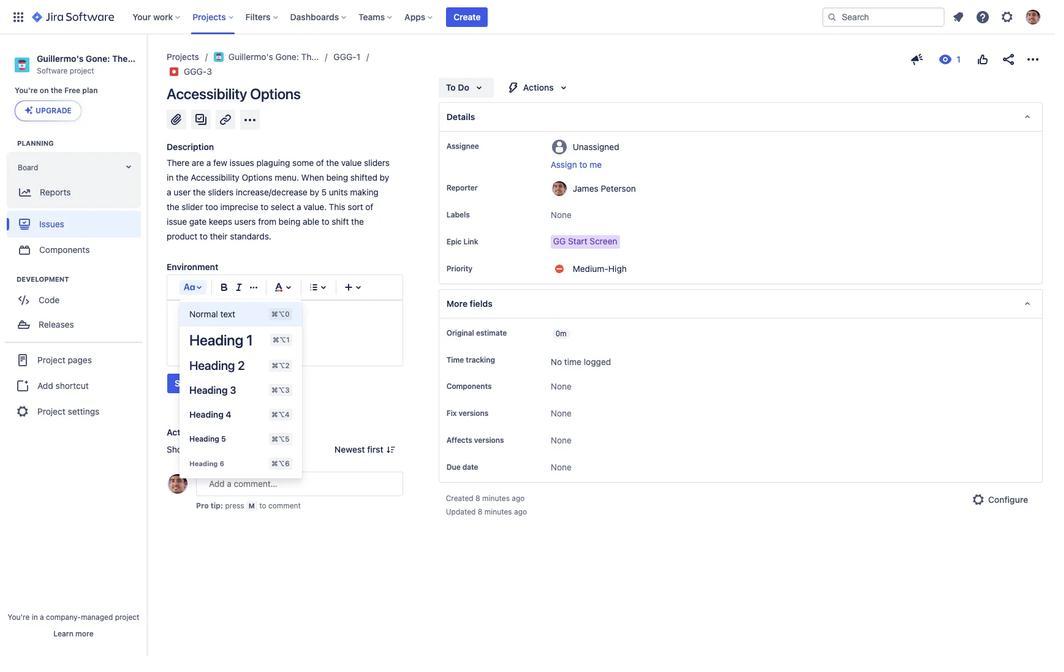 Task type: vqa. For each thing, say whether or not it's contained in the screenshot.
Heading 6 Heading
yes



Task type: locate. For each thing, give the bounding box(es) containing it.
3 inside heading 1 group
[[230, 385, 236, 396]]

0 horizontal spatial components
[[39, 245, 90, 255]]

no time logged
[[551, 357, 611, 367]]

1 horizontal spatial 3
[[230, 385, 236, 396]]

1 vertical spatial options
[[242, 172, 273, 183]]

heading up cancel
[[189, 359, 235, 373]]

accessibility down few
[[191, 172, 240, 183]]

heading for heading 4
[[189, 409, 224, 420]]

heading left 6
[[189, 460, 218, 468]]

2 project from the top
[[37, 406, 65, 417]]

heading down version,
[[189, 332, 243, 349]]

minutes
[[482, 494, 510, 503], [485, 508, 512, 517]]

learn
[[54, 629, 73, 639]]

the up issue
[[167, 202, 179, 212]]

accessibility options
[[167, 85, 301, 102]]

4
[[226, 409, 231, 420]]

1 horizontal spatial gone:
[[276, 51, 299, 62]]

gone: inside 'guillermo's gone: the game software project'
[[86, 53, 110, 64]]

1 vertical spatial components
[[447, 382, 492, 391]]

1 vertical spatial ggg-
[[184, 66, 207, 77]]

cancel
[[211, 378, 239, 389]]

0 vertical spatial components
[[39, 245, 90, 255]]

0 horizontal spatial 1
[[246, 332, 253, 349]]

0 horizontal spatial being
[[279, 216, 301, 227]]

project for company-
[[115, 613, 139, 622]]

0 horizontal spatial in
[[32, 613, 38, 622]]

minutes right created
[[482, 494, 510, 503]]

1 down running at the left
[[246, 332, 253, 349]]

profile image of james peterson image
[[168, 474, 188, 494]]

heading for heading 6
[[189, 460, 218, 468]]

projects up bug icon
[[167, 51, 199, 62]]

dashboards button
[[287, 7, 351, 27]]

⌘⌥3
[[272, 386, 290, 394]]

components down issues link
[[39, 245, 90, 255]]

3 heading from the top
[[189, 385, 228, 396]]

5 inside heading 1 group
[[221, 435, 226, 444]]

1 horizontal spatial guillermo's
[[229, 51, 273, 62]]

⌘⌥2
[[272, 362, 290, 370]]

date
[[463, 463, 478, 472]]

sliders up too
[[208, 187, 234, 197]]

shift
[[332, 216, 349, 227]]

0 horizontal spatial 3
[[207, 66, 212, 77]]

ggg-1
[[334, 51, 360, 62]]

2
[[238, 359, 245, 373]]

0 horizontal spatial by
[[310, 187, 319, 197]]

on up upgrade button
[[40, 86, 49, 95]]

the up slider
[[193, 187, 206, 197]]

to right able
[[322, 216, 330, 227]]

of up when
[[316, 158, 324, 168]]

in down there
[[167, 172, 174, 183]]

original estimate pin to top. only you can see pinned fields. image
[[509, 329, 519, 338]]

guillermo's up software
[[37, 53, 84, 64]]

0 vertical spatial project
[[70, 66, 94, 75]]

being
[[326, 172, 348, 183], [279, 216, 301, 227]]

1 vertical spatial projects
[[167, 51, 199, 62]]

environment
[[167, 262, 218, 272]]

0 vertical spatial versions
[[459, 409, 489, 418]]

by
[[380, 172, 389, 183], [310, 187, 319, 197]]

4 none from the top
[[551, 435, 572, 446]]

copy link to issue image
[[210, 66, 219, 76]]

none for fix versions
[[551, 408, 572, 419]]

8 right created
[[476, 494, 480, 503]]

guillermo's gone: th... link
[[214, 50, 319, 64]]

th...
[[301, 51, 319, 62]]

1 horizontal spatial components
[[447, 382, 492, 391]]

project down add
[[37, 406, 65, 417]]

vote options: no one has voted for this issue yet. image
[[976, 52, 991, 67]]

project right managed
[[115, 613, 139, 622]]

1 vertical spatial being
[[279, 216, 301, 227]]

1 horizontal spatial by
[[380, 172, 389, 183]]

projects for projects link
[[167, 51, 199, 62]]

newest
[[335, 444, 365, 455]]

sidebar navigation image
[[134, 49, 161, 74]]

issues
[[39, 219, 64, 229]]

0 horizontal spatial gone:
[[86, 53, 110, 64]]

8 right the "updated"
[[478, 508, 483, 517]]

ggg-3
[[184, 66, 212, 77]]

due
[[447, 463, 461, 472]]

units
[[329, 187, 348, 197]]

due date
[[447, 463, 478, 472]]

sliders up the shifted
[[364, 158, 390, 168]]

to left 'me'
[[580, 159, 588, 170]]

you're
[[15, 86, 38, 95], [8, 613, 30, 622]]

project up plan
[[70, 66, 94, 75]]

give feedback image
[[910, 52, 925, 67]]

1 vertical spatial you're
[[8, 613, 30, 622]]

0 vertical spatial 3
[[207, 66, 212, 77]]

estimate
[[476, 329, 507, 338]]

3
[[207, 66, 212, 77], [230, 385, 236, 396]]

being up units
[[326, 172, 348, 183]]

time
[[564, 357, 582, 367]]

0 vertical spatial 5
[[322, 187, 327, 197]]

to right m
[[259, 501, 266, 511]]

select
[[271, 202, 294, 212]]

1 vertical spatial project
[[37, 406, 65, 417]]

on left "win" on the left
[[263, 321, 273, 332]]

being down select at top left
[[279, 216, 301, 227]]

the left 'free'
[[51, 86, 62, 95]]

create
[[454, 11, 481, 22]]

jira software image
[[32, 10, 114, 24], [32, 10, 114, 24]]

0 vertical spatial you're
[[15, 86, 38, 95]]

project up add
[[37, 355, 65, 365]]

options up the increase/decrease
[[242, 172, 273, 183]]

components inside planning group
[[39, 245, 90, 255]]

1 vertical spatial accessibility
[[191, 172, 240, 183]]

created
[[446, 494, 474, 503]]

accessibility inside description there are a few issues plaguing some of the value sliders in the accessibility options menu. when being shifted by a user the sliders increase/decrease by 5 units making the slider too imprecise to select a value. this sort of issue gate keeps users from being able to shift the product to their standards.
[[191, 172, 240, 183]]

1 vertical spatial 8
[[478, 508, 483, 517]]

2 heading from the top
[[189, 359, 235, 373]]

fix versions
[[447, 409, 489, 418]]

accessibility
[[167, 85, 247, 102], [191, 172, 240, 183]]

by right the shifted
[[380, 172, 389, 183]]

0 horizontal spatial guillermo's
[[37, 53, 84, 64]]

planning
[[17, 139, 54, 147]]

components link
[[7, 238, 141, 263]]

tracking
[[466, 356, 495, 365]]

1 none from the top
[[551, 210, 572, 220]]

projects up guillermo's gone: the game image
[[193, 11, 226, 22]]

by up value.
[[310, 187, 319, 197]]

bold ⌘b image
[[217, 280, 232, 295]]

1 vertical spatial of
[[366, 202, 373, 212]]

0 vertical spatial on
[[40, 86, 49, 95]]

1 horizontal spatial project
[[115, 613, 139, 622]]

to
[[446, 82, 456, 93]]

projects inside popup button
[[193, 11, 226, 22]]

1 horizontal spatial 1
[[357, 51, 360, 62]]

5 none from the top
[[551, 462, 572, 473]]

versions right affects
[[474, 436, 504, 445]]

me
[[590, 159, 602, 170]]

options inside description there are a few issues plaguing some of the value sliders in the accessibility options menu. when being shifted by a user the sliders increase/decrease by 5 units making the slider too imprecise to select a value. this sort of issue gate keeps users from being able to shift the product to their standards.
[[242, 172, 273, 183]]

1 inside group
[[246, 332, 253, 349]]

ggg-
[[334, 51, 357, 62], [184, 66, 207, 77]]

0 vertical spatial ggg-
[[334, 51, 357, 62]]

heading left 4
[[189, 409, 224, 420]]

time tracking
[[447, 356, 495, 365]]

0 horizontal spatial sliders
[[208, 187, 234, 197]]

create subtask image
[[194, 112, 208, 127]]

0 horizontal spatial on
[[40, 86, 49, 95]]

development image
[[2, 272, 17, 287]]

0 vertical spatial project
[[37, 355, 65, 365]]

minutes right the "updated"
[[485, 508, 512, 517]]

4 heading from the top
[[189, 409, 224, 420]]

gone: left th...
[[276, 51, 299, 62]]

guillermo's
[[229, 51, 273, 62], [37, 53, 84, 64]]

version,
[[198, 321, 229, 332]]

1 heading from the top
[[189, 332, 243, 349]]

save button
[[167, 374, 202, 393]]

accessibility down ggg-3 link
[[167, 85, 247, 102]]

ggg- right th...
[[334, 51, 357, 62]]

normal text
[[189, 309, 235, 319]]

versions right fix
[[459, 409, 489, 418]]

issue
[[167, 216, 187, 227]]

add app image
[[243, 112, 257, 127]]

start
[[568, 236, 588, 246]]

few
[[213, 158, 227, 168]]

fields
[[470, 299, 493, 309]]

1 vertical spatial versions
[[474, 436, 504, 445]]

0 horizontal spatial ggg-
[[184, 66, 207, 77]]

guillermo's inside 'guillermo's gone: the game software project'
[[37, 53, 84, 64]]

project settings link
[[5, 399, 142, 426]]

ggg- inside ggg-3 link
[[184, 66, 207, 77]]

you're for you're in a company-managed project
[[8, 613, 30, 622]]

5 up 6
[[221, 435, 226, 444]]

0m
[[556, 329, 567, 338]]

heading for heading 2
[[189, 359, 235, 373]]

gone: left the
[[86, 53, 110, 64]]

time
[[447, 356, 464, 365]]

your
[[133, 11, 151, 22]]

gone:
[[276, 51, 299, 62], [86, 53, 110, 64]]

heading up heading 6
[[189, 435, 219, 444]]

game
[[130, 53, 154, 64]]

1 down teams
[[357, 51, 360, 62]]

the
[[51, 86, 62, 95], [326, 158, 339, 168], [176, 172, 189, 183], [193, 187, 206, 197], [167, 202, 179, 212], [351, 216, 364, 227]]

in
[[167, 172, 174, 183], [32, 613, 38, 622]]

guillermo's gone: the game image
[[214, 52, 224, 62]]

0 vertical spatial being
[[326, 172, 348, 183]]

0 vertical spatial minutes
[[482, 494, 510, 503]]

settings image
[[1000, 10, 1015, 24]]

0 vertical spatial projects
[[193, 11, 226, 22]]

project for project settings
[[37, 406, 65, 417]]

ago right the "updated"
[[514, 508, 527, 517]]

1 horizontal spatial of
[[366, 202, 373, 212]]

standards.
[[230, 231, 271, 241]]

learn more
[[54, 629, 94, 639]]

ggg- inside "ggg-1" link
[[334, 51, 357, 62]]

heading
[[189, 332, 243, 349], [189, 359, 235, 373], [189, 385, 228, 396], [189, 409, 224, 420], [189, 435, 219, 444], [189, 460, 218, 468]]

heading up heading 4
[[189, 385, 228, 396]]

0 horizontal spatial 5
[[221, 435, 226, 444]]

code
[[39, 295, 60, 305]]

5 inside description there are a few issues plaguing some of the value sliders in the accessibility options menu. when being shifted by a user the sliders increase/decrease by 5 units making the slider too imprecise to select a value. this sort of issue gate keeps users from being able to shift the product to their standards.
[[322, 187, 327, 197]]

3 inside ggg-3 link
[[207, 66, 212, 77]]

more fields
[[447, 299, 493, 309]]

Add a comment… field
[[196, 472, 403, 496]]

1 horizontal spatial in
[[167, 172, 174, 183]]

1 horizontal spatial ggg-
[[334, 51, 357, 62]]

6 heading from the top
[[189, 460, 218, 468]]

options up add app icon
[[250, 85, 301, 102]]

of right sort
[[366, 202, 373, 212]]

0 vertical spatial in
[[167, 172, 174, 183]]

planning group
[[7, 139, 146, 266]]

you're left company-
[[8, 613, 30, 622]]

none for affects versions
[[551, 435, 572, 446]]

versions for fix versions
[[459, 409, 489, 418]]

banner
[[0, 0, 1055, 34]]

1 vertical spatial by
[[310, 187, 319, 197]]

share image
[[1002, 52, 1016, 67]]

0 vertical spatial 1
[[357, 51, 360, 62]]

comment
[[268, 501, 301, 511]]

sort
[[348, 202, 363, 212]]

0 horizontal spatial of
[[316, 158, 324, 168]]

code link
[[6, 288, 141, 313]]

group
[[5, 342, 142, 429]]

a
[[206, 158, 211, 168], [167, 187, 171, 197], [297, 202, 301, 212], [40, 613, 44, 622]]

you're up upgrade button
[[15, 86, 38, 95]]

1 horizontal spatial 5
[[322, 187, 327, 197]]

3 none from the top
[[551, 408, 572, 419]]

1 vertical spatial 5
[[221, 435, 226, 444]]

project
[[70, 66, 94, 75], [115, 613, 139, 622]]

project for project pages
[[37, 355, 65, 365]]

0 horizontal spatial project
[[70, 66, 94, 75]]

1 project from the top
[[37, 355, 65, 365]]

ggg- down projects link
[[184, 66, 207, 77]]

your profile and settings image
[[1026, 10, 1041, 24]]

medium-
[[573, 264, 609, 274]]

1 for heading 1
[[246, 332, 253, 349]]

heading 5
[[189, 435, 226, 444]]

actions image
[[1026, 52, 1041, 67]]

link issues, web pages, and more image
[[218, 112, 233, 127]]

you're on the free plan
[[15, 86, 98, 95]]

gone: for the
[[86, 53, 110, 64]]

guillermo's right guillermo's gone: the game image
[[229, 51, 273, 62]]

projects for projects popup button
[[193, 11, 226, 22]]

gg start screen
[[553, 236, 618, 246]]

original
[[447, 329, 474, 338]]

1 horizontal spatial on
[[263, 321, 273, 332]]

1 vertical spatial project
[[115, 613, 139, 622]]

do
[[458, 82, 469, 93]]

project inside 'guillermo's gone: the game software project'
[[70, 66, 94, 75]]

1 vertical spatial on
[[263, 321, 273, 332]]

components down time tracking
[[447, 382, 492, 391]]

Environment - Main content area, start typing to enter text. text field
[[184, 319, 385, 334]]

ago right created
[[512, 494, 525, 503]]

1 vertical spatial 1
[[246, 332, 253, 349]]

5 heading from the top
[[189, 435, 219, 444]]

more formatting image
[[246, 280, 261, 295]]

details element
[[439, 102, 1043, 132]]

1 vertical spatial 3
[[230, 385, 236, 396]]

issues link
[[7, 211, 141, 238]]

win
[[275, 321, 290, 332]]

1 vertical spatial in
[[32, 613, 38, 622]]

gg
[[553, 236, 566, 246]]

project pages link
[[5, 347, 142, 374]]

save
[[175, 378, 194, 389]]

a right are
[[206, 158, 211, 168]]

in left company-
[[32, 613, 38, 622]]

value
[[341, 158, 362, 168]]

0 vertical spatial sliders
[[364, 158, 390, 168]]

5 left units
[[322, 187, 327, 197]]



Task type: describe. For each thing, give the bounding box(es) containing it.
making
[[350, 187, 379, 197]]

apps
[[405, 11, 426, 22]]

lists image
[[306, 280, 321, 295]]

6
[[220, 460, 224, 468]]

pro tip: press m to comment
[[196, 501, 301, 511]]

high
[[609, 264, 627, 274]]

search image
[[827, 12, 837, 22]]

first
[[367, 444, 384, 455]]

assign
[[551, 159, 577, 170]]

to left "their"
[[200, 231, 208, 241]]

cancel button
[[204, 374, 247, 393]]

dashboards
[[290, 11, 339, 22]]

add
[[37, 381, 53, 391]]

tip:
[[211, 501, 223, 511]]

logged
[[584, 357, 611, 367]]

pages
[[68, 355, 92, 365]]

epic
[[447, 237, 462, 246]]

increase/decrease
[[236, 187, 307, 197]]

a left value.
[[297, 202, 301, 212]]

1 horizontal spatial being
[[326, 172, 348, 183]]

reporter
[[447, 183, 478, 192]]

labels
[[447, 210, 470, 219]]

releases link
[[6, 313, 141, 337]]

heading for heading 5
[[189, 435, 219, 444]]

heading 6
[[189, 460, 224, 468]]

apps button
[[401, 7, 438, 27]]

3 for heading 3
[[230, 385, 236, 396]]

guillermo's for guillermo's gone: th...
[[229, 51, 273, 62]]

1 for ggg-1
[[357, 51, 360, 62]]

notifications image
[[951, 10, 966, 24]]

Search field
[[823, 7, 945, 27]]

guillermo's for guillermo's gone: the game software project
[[37, 53, 84, 64]]

james peterson
[[573, 183, 636, 193]]

heading for heading 1
[[189, 332, 243, 349]]

product
[[167, 231, 198, 241]]

group containing project pages
[[5, 342, 142, 429]]

pc
[[184, 321, 196, 332]]

no
[[551, 357, 562, 367]]

0 vertical spatial by
[[380, 172, 389, 183]]

teams button
[[355, 7, 397, 27]]

heading 1
[[189, 332, 253, 349]]

user
[[174, 187, 191, 197]]

11
[[292, 321, 300, 332]]

created 8 minutes ago updated 8 minutes ago
[[446, 494, 527, 517]]

shortcut
[[55, 381, 89, 391]]

you're in a company-managed project
[[8, 613, 139, 622]]

board button
[[9, 155, 139, 179]]

ggg- for 3
[[184, 66, 207, 77]]

ggg- for 1
[[334, 51, 357, 62]]

development group
[[6, 275, 146, 341]]

0 vertical spatial 8
[[476, 494, 480, 503]]

gg start screen link
[[551, 235, 620, 249]]

planning image
[[2, 136, 17, 151]]

attach image
[[169, 112, 184, 127]]

managed
[[81, 613, 113, 622]]

1 vertical spatial minutes
[[485, 508, 512, 517]]

actions
[[523, 82, 554, 93]]

plan
[[82, 86, 98, 95]]

description there are a few issues plaguing some of the value sliders in the accessibility options menu. when being shifted by a user the sliders increase/decrease by 5 units making the slider too imprecise to select a value. this sort of issue gate keeps users from being able to shift the product to their standards.
[[167, 142, 392, 241]]

guillermo's gone: th...
[[229, 51, 319, 62]]

1 horizontal spatial sliders
[[364, 158, 390, 168]]

reporter pin to top. only you can see pinned fields. image
[[480, 183, 490, 193]]

the left value
[[326, 158, 339, 168]]

in inside description there are a few issues plaguing some of the value sliders in the accessibility options menu. when being shifted by a user the sliders increase/decrease by 5 units making the slider too imprecise to select a value. this sort of issue gate keeps users from being able to shift the product to their standards.
[[167, 172, 174, 183]]

1 vertical spatial ago
[[514, 508, 527, 517]]

⌘⌥6
[[272, 460, 290, 468]]

heading 1 group
[[180, 302, 302, 476]]

add shortcut
[[37, 381, 89, 391]]

are
[[192, 158, 204, 168]]

company-
[[46, 613, 81, 622]]

heading 2
[[189, 359, 245, 373]]

help image
[[976, 10, 991, 24]]

affects
[[447, 436, 472, 445]]

issues
[[230, 158, 254, 168]]

some
[[292, 158, 314, 168]]

development
[[17, 275, 69, 283]]

a left user
[[167, 187, 171, 197]]

assignee
[[447, 142, 479, 151]]

updated
[[446, 508, 476, 517]]

projects button
[[189, 7, 238, 27]]

primary element
[[7, 0, 823, 34]]

the down sort
[[351, 216, 364, 227]]

ggg-3 link
[[184, 64, 212, 79]]

configure
[[989, 495, 1029, 505]]

ggg-1 link
[[334, 50, 360, 64]]

heading 3
[[189, 385, 236, 396]]

text styles image
[[182, 280, 197, 295]]

slider
[[182, 202, 203, 212]]

⌘⌥4
[[271, 411, 290, 419]]

heading for heading 3
[[189, 385, 228, 396]]

configure link
[[964, 491, 1036, 510]]

assign to me
[[551, 159, 602, 170]]

to inside button
[[580, 159, 588, 170]]

affects versions
[[447, 436, 504, 445]]

peterson
[[601, 183, 636, 193]]

to do
[[446, 82, 469, 93]]

italic ⌘i image
[[232, 280, 246, 295]]

create button
[[446, 7, 488, 27]]

priority pin to top. only you can see pinned fields. image
[[475, 264, 485, 274]]

able
[[303, 216, 319, 227]]

pc version, running on win 11
[[184, 321, 300, 332]]

their
[[210, 231, 228, 241]]

gate
[[189, 216, 207, 227]]

reports link
[[9, 179, 139, 206]]

project pages
[[37, 355, 92, 365]]

board
[[18, 163, 38, 172]]

you're for you're on the free plan
[[15, 86, 38, 95]]

0 vertical spatial ago
[[512, 494, 525, 503]]

medium-high
[[573, 264, 627, 274]]

bug image
[[169, 67, 179, 77]]

2 none from the top
[[551, 381, 572, 392]]

on inside 'pc version, running on win 11' 'text box'
[[263, 321, 273, 332]]

when
[[301, 172, 324, 183]]

none for labels
[[551, 210, 572, 220]]

your work
[[133, 11, 173, 22]]

to up from
[[261, 202, 269, 212]]

components pin to top. only you can see pinned fields. image
[[494, 382, 504, 392]]

priority
[[447, 264, 473, 273]]

⌘⌥5
[[272, 435, 290, 443]]

more fields element
[[439, 289, 1043, 319]]

settings
[[68, 406, 99, 417]]

0 vertical spatial options
[[250, 85, 301, 102]]

none for due date
[[551, 462, 572, 473]]

show:
[[167, 444, 191, 455]]

work
[[153, 11, 173, 22]]

1 vertical spatial sliders
[[208, 187, 234, 197]]

reports
[[40, 187, 71, 197]]

newest first image
[[386, 445, 396, 455]]

to do button
[[439, 78, 494, 97]]

⌘⌥1
[[273, 336, 290, 344]]

users
[[234, 216, 256, 227]]

versions for affects versions
[[474, 436, 504, 445]]

gone: for th...
[[276, 51, 299, 62]]

running
[[231, 321, 261, 332]]

assignee pin to top. only you can see pinned fields. image
[[482, 142, 491, 151]]

3 for ggg-3
[[207, 66, 212, 77]]

0 vertical spatial of
[[316, 158, 324, 168]]

a left company-
[[40, 613, 44, 622]]

banner containing your work
[[0, 0, 1055, 34]]

the up user
[[176, 172, 189, 183]]

james
[[573, 183, 599, 193]]

project for game
[[70, 66, 94, 75]]

appswitcher icon image
[[11, 10, 26, 24]]

description
[[167, 142, 214, 152]]

original estimate
[[447, 329, 507, 338]]

0 vertical spatial accessibility
[[167, 85, 247, 102]]



